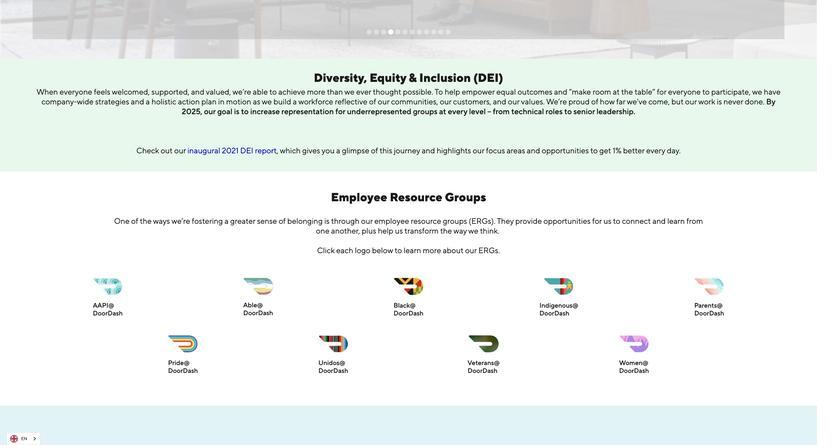 Task type: describe. For each thing, give the bounding box(es) containing it.
we're inside one of the ways we're fostering a greater sense of belonging is through our employee resource groups (ergs). they provide opportunities for us to connect and learn from one another, plus help us transform the way we think.
[[172, 216, 190, 225]]

highlights
[[437, 146, 471, 155]]

to
[[435, 87, 443, 96]]

from inside by 2025, our goal is to increase representation for underrepresented groups at every level – from technical roles to senior leadership.
[[493, 107, 510, 116]]

and right the journey
[[422, 146, 435, 155]]

greater
[[230, 216, 255, 225]]

1%
[[613, 146, 622, 155]]

(ergs).
[[469, 216, 496, 225]]

from inside one of the ways we're fostering a greater sense of belonging is through our employee resource groups (ergs). they provide opportunities for us to connect and learn from one another, plus help us transform the way we think.
[[687, 216, 703, 225]]

to down "motion"
[[241, 107, 249, 116]]

and up we're
[[554, 87, 568, 96]]

goal
[[217, 107, 233, 116]]

holistic
[[152, 97, 176, 106]]

wide
[[77, 97, 94, 106]]

diversity, equity & inclusion (dei)
[[314, 71, 503, 84]]

feels
[[94, 87, 110, 96]]

logo
[[355, 246, 371, 255]]

customers,
[[453, 97, 492, 106]]

aapi@ doordash
[[93, 301, 123, 317]]

empower
[[462, 87, 495, 96]]

a down achieve
[[293, 97, 297, 106]]

technical
[[512, 107, 544, 116]]

achieve
[[278, 87, 306, 96]]

our right about
[[465, 246, 477, 255]]

is inside when everyone feels welcomed, supported, and valued, we're able to achieve more than we ever thought possible. to help empower equal outcomes and "make room at the table" for everyone to participate, we have company-wide strategies and a holistic action plan in motion as we build a workforce reflective of our communities, our customers, and our values. we're proud of how far we've come, but our work is never done.
[[717, 97, 722, 106]]

help inside one of the ways we're fostering a greater sense of belonging is through our employee resource groups (ergs). they provide opportunities for us to connect and learn from one another, plus help us transform the way we think.
[[378, 226, 394, 235]]

one
[[316, 226, 330, 235]]

our right but
[[686, 97, 697, 106]]

to inside one of the ways we're fostering a greater sense of belonging is through our employee resource groups (ergs). they provide opportunities for us to connect and learn from one another, plus help us transform the way we think.
[[613, 216, 621, 225]]

table"
[[635, 87, 656, 96]]

they
[[497, 216, 514, 225]]

action
[[178, 97, 200, 106]]

equity
[[370, 71, 407, 84]]

inaugural 2021 dei report link
[[188, 146, 277, 155]]

in
[[218, 97, 225, 106]]

the inside when everyone feels welcomed, supported, and valued, we're able to achieve more than we ever thought possible. to help empower equal outcomes and "make room at the table" for everyone to participate, we have company-wide strategies and a holistic action plan in motion as we build a workforce reflective of our communities, our customers, and our values. we're proud of how far we've come, but our work is never done.
[[622, 87, 633, 96]]

journey
[[394, 146, 420, 155]]

as
[[253, 97, 260, 106]]

below
[[372, 246, 393, 255]]

doordash for veterans@
[[468, 367, 498, 374]]

–
[[488, 107, 491, 116]]

unidos@ doordash
[[319, 359, 348, 374]]

women@
[[619, 359, 649, 366]]

1 vertical spatial the
[[140, 216, 152, 225]]

2025,
[[182, 107, 202, 116]]

more inside when everyone feels welcomed, supported, and valued, we're able to achieve more than we ever thought possible. to help empower equal outcomes and "make room at the table" for everyone to participate, we have company-wide strategies and a holistic action plan in motion as we build a workforce reflective of our communities, our customers, and our values. we're proud of how far we've come, but our work is never done.
[[307, 87, 325, 96]]

a inside one of the ways we're fostering a greater sense of belonging is through our employee resource groups (ergs). they provide opportunities for us to connect and learn from one another, plus help us transform the way we think.
[[225, 216, 229, 225]]

of right one
[[131, 216, 138, 225]]

level
[[469, 107, 486, 116]]

ways
[[153, 216, 170, 225]]

sense
[[257, 216, 277, 225]]

employee resource groups
[[331, 190, 486, 204]]

able@‍ doordash
[[243, 301, 273, 317]]

parents@ doordash
[[695, 301, 725, 317]]

our inside by 2025, our goal is to increase representation for underrepresented groups at every level – from technical roles to senior leadership.
[[204, 107, 216, 116]]

doordash for black@
[[394, 309, 424, 317]]

and up action at top left
[[191, 87, 204, 96]]

this
[[380, 146, 392, 155]]

veterans@ doordash
[[468, 359, 500, 374]]

our down thought
[[378, 97, 390, 106]]

resource
[[411, 216, 441, 225]]

increase
[[250, 107, 280, 116]]

when
[[36, 87, 58, 96]]

by
[[767, 97, 776, 106]]

employee
[[331, 190, 387, 204]]

we're inside when everyone feels welcomed, supported, and valued, we're able to achieve more than we ever thought possible. to help empower equal outcomes and "make room at the table" for everyone to participate, we have company-wide strategies and a holistic action plan in motion as we build a workforce reflective of our communities, our customers, and our values. we're proud of how far we've come, but our work is never done.
[[233, 87, 251, 96]]

diversity,
[[314, 71, 367, 84]]

underrepresented
[[347, 107, 412, 116]]

(dei)
[[474, 71, 503, 84]]

out
[[161, 146, 173, 155]]

we're
[[546, 97, 567, 106]]

0 horizontal spatial learn
[[404, 246, 421, 255]]

a right you at left
[[336, 146, 340, 155]]

than
[[327, 87, 343, 96]]

welcomed,
[[112, 87, 150, 96]]

supported,
[[151, 87, 190, 96]]

outcomes
[[518, 87, 553, 96]]

able@‍
[[243, 301, 263, 309]]

en link
[[7, 433, 40, 445]]

focus
[[486, 146, 505, 155]]

our inside one of the ways we're fostering a greater sense of belonging is through our employee resource groups (ergs). they provide opportunities for us to connect and learn from one another, plus help us transform the way we think.
[[361, 216, 373, 225]]

indigenous@
[[540, 301, 579, 309]]

provide
[[516, 216, 542, 225]]

doordash for able@‍
[[243, 309, 273, 317]]

leadership.
[[597, 107, 636, 116]]

to right able
[[270, 87, 277, 96]]

is inside one of the ways we're fostering a greater sense of belonging is through our employee resource groups (ergs). they provide opportunities for us to connect and learn from one another, plus help us transform the way we think.
[[325, 216, 330, 225]]

proud
[[569, 97, 590, 106]]

never
[[724, 97, 744, 106]]

to right below
[[395, 246, 402, 255]]

workforce
[[298, 97, 333, 106]]

at inside when everyone feels welcomed, supported, and valued, we're able to achieve more than we ever thought possible. to help empower equal outcomes and "make room at the table" for everyone to participate, we have company-wide strategies and a holistic action plan in motion as we build a workforce reflective of our communities, our customers, and our values. we're proud of how far we've come, but our work is never done.
[[613, 87, 620, 96]]

click
[[317, 246, 335, 255]]

to up the work
[[703, 87, 710, 96]]

doordash for unidos@
[[319, 367, 348, 374]]

pride@ doordash
[[168, 359, 198, 374]]

come,
[[649, 97, 670, 106]]

check out our inaugural 2021 dei report , which gives you a glimpse of this journey and highlights our focus areas and opportunities to get 1% better every day.
[[136, 146, 681, 155]]

representation
[[282, 107, 334, 116]]

pride@
[[168, 359, 190, 366]]

carousel region
[[33, 0, 785, 39]]

way
[[454, 226, 467, 235]]

inaugural
[[188, 146, 220, 155]]

and down welcomed,
[[131, 97, 144, 106]]

every inside by 2025, our goal is to increase representation for underrepresented groups at every level – from technical roles to senior leadership.
[[448, 107, 468, 116]]

"make
[[569, 87, 591, 96]]

for inside by 2025, our goal is to increase representation for underrepresented groups at every level – from technical roles to senior leadership.
[[336, 107, 346, 116]]

strategies
[[95, 97, 129, 106]]

doordash for parents@
[[695, 309, 725, 317]]



Task type: locate. For each thing, give the bounding box(es) containing it.
build
[[274, 97, 291, 106]]

doordash down aapi@
[[93, 309, 123, 317]]

everyone up but
[[668, 87, 701, 96]]

check
[[136, 146, 159, 155]]

glimpse
[[342, 146, 370, 155]]

1 vertical spatial at
[[439, 107, 446, 116]]

how
[[600, 97, 615, 106]]

,
[[277, 146, 279, 155]]

doordash down indigenous@
[[540, 309, 570, 317]]

groups down communities,
[[413, 107, 438, 116]]

work
[[699, 97, 715, 106]]

roles
[[546, 107, 563, 116]]

about
[[443, 246, 464, 255]]

of up underrepresented
[[369, 97, 376, 106]]

0 vertical spatial us
[[604, 216, 612, 225]]

at
[[613, 87, 620, 96], [439, 107, 446, 116]]

0 vertical spatial more
[[307, 87, 325, 96]]

our left focus
[[473, 146, 485, 155]]

everyone
[[60, 87, 92, 96], [668, 87, 701, 96]]

a left holistic
[[146, 97, 150, 106]]

plus
[[362, 226, 376, 235]]

we up done. on the right of page
[[753, 87, 763, 96]]

we're right ways
[[172, 216, 190, 225]]

0 vertical spatial at
[[613, 87, 620, 96]]

help right to
[[445, 87, 460, 96]]

we inside one of the ways we're fostering a greater sense of belonging is through our employee resource groups (ergs). they provide opportunities for us to connect and learn from one another, plus help us transform the way we think.
[[469, 226, 479, 235]]

1 vertical spatial learn
[[404, 246, 421, 255]]

better
[[623, 146, 645, 155]]

doordash for aapi@
[[93, 309, 123, 317]]

of down room
[[592, 97, 599, 106]]

0 vertical spatial is
[[717, 97, 722, 106]]

transform
[[405, 226, 439, 235]]

1 vertical spatial we're
[[172, 216, 190, 225]]

at up far
[[613, 87, 620, 96]]

the up far
[[622, 87, 633, 96]]

dei
[[240, 146, 253, 155]]

every down customers,
[[448, 107, 468, 116]]

the left way at right
[[440, 226, 452, 235]]

reflective
[[335, 97, 368, 106]]

english flag image
[[10, 435, 18, 443]]

0 vertical spatial for
[[657, 87, 667, 96]]

and right areas
[[527, 146, 540, 155]]

get
[[600, 146, 611, 155]]

learn inside one of the ways we're fostering a greater sense of belonging is through our employee resource groups (ergs). they provide opportunities for us to connect and learn from one another, plus help us transform the way we think.
[[668, 216, 685, 225]]

0 vertical spatial help
[[445, 87, 460, 96]]

for inside when everyone feels welcomed, supported, and valued, we're able to achieve more than we ever thought possible. to help empower equal outcomes and "make room at the table" for everyone to participate, we have company-wide strategies and a holistic action plan in motion as we build a workforce reflective of our communities, our customers, and our values. we're proud of how far we've come, but our work is never done.
[[657, 87, 667, 96]]

our up plus
[[361, 216, 373, 225]]

resource
[[390, 190, 443, 204]]

to left get
[[591, 146, 598, 155]]

1 vertical spatial help
[[378, 226, 394, 235]]

report
[[255, 146, 277, 155]]

areas
[[507, 146, 525, 155]]

doordash down parents@
[[695, 309, 725, 317]]

every left day.
[[647, 146, 666, 155]]

doordash down 'pride@'
[[168, 367, 198, 374]]

1 horizontal spatial us
[[604, 216, 612, 225]]

0 horizontal spatial from
[[493, 107, 510, 116]]

2 everyone from the left
[[668, 87, 701, 96]]

doordash
[[243, 309, 273, 317], [93, 309, 123, 317], [394, 309, 424, 317], [540, 309, 570, 317], [695, 309, 725, 317], [168, 367, 198, 374], [319, 367, 348, 374], [468, 367, 498, 374], [619, 367, 649, 374]]

one
[[114, 216, 130, 225]]

&
[[409, 71, 417, 84]]

at inside by 2025, our goal is to increase representation for underrepresented groups at every level – from technical roles to senior leadership.
[[439, 107, 446, 116]]

a
[[146, 97, 150, 106], [293, 97, 297, 106], [336, 146, 340, 155], [225, 216, 229, 225]]

Language field
[[7, 432, 41, 445]]

at down to
[[439, 107, 446, 116]]

ever
[[356, 87, 371, 96]]

one of the ways we're fostering a greater sense of belonging is through our employee resource groups (ergs). they provide opportunities for us to connect and learn from one another, plus help us transform the way we think.
[[114, 216, 703, 235]]

2 vertical spatial for
[[593, 216, 602, 225]]

1 horizontal spatial for
[[593, 216, 602, 225]]

1 horizontal spatial at
[[613, 87, 620, 96]]

valued,
[[206, 87, 231, 96]]

groups
[[413, 107, 438, 116], [443, 216, 467, 225]]

is inside by 2025, our goal is to increase representation for underrepresented groups at every level – from technical roles to senior leadership.
[[234, 107, 240, 116]]

women@ doordash
[[619, 359, 649, 374]]

gives
[[302, 146, 320, 155]]

0 vertical spatial opportunities
[[542, 146, 589, 155]]

us left connect
[[604, 216, 612, 225]]

a left greater
[[225, 216, 229, 225]]

plan
[[201, 97, 217, 106]]

doordash down unidos@
[[319, 367, 348, 374]]

doordash for pride@
[[168, 367, 198, 374]]

to right roles
[[565, 107, 572, 116]]

more left about
[[423, 246, 441, 255]]

but
[[672, 97, 684, 106]]

1 horizontal spatial every
[[647, 146, 666, 155]]

we've
[[627, 97, 647, 106]]

have
[[764, 87, 781, 96]]

1 vertical spatial us
[[395, 226, 403, 235]]

doordash down black@
[[394, 309, 424, 317]]

values.
[[521, 97, 545, 106]]

2021
[[222, 146, 239, 155]]

1 vertical spatial for
[[336, 107, 346, 116]]

our down equal
[[508, 97, 520, 106]]

parents@
[[695, 301, 723, 309]]

2 vertical spatial is
[[325, 216, 330, 225]]

for inside one of the ways we're fostering a greater sense of belonging is through our employee resource groups (ergs). they provide opportunities for us to connect and learn from one another, plus help us transform the way we think.
[[593, 216, 602, 225]]

we up increase at the left top of page
[[262, 97, 272, 106]]

we're up "motion"
[[233, 87, 251, 96]]

our down to
[[440, 97, 452, 106]]

0 horizontal spatial help
[[378, 226, 394, 235]]

0 horizontal spatial the
[[140, 216, 152, 225]]

1 horizontal spatial is
[[325, 216, 330, 225]]

doordash inside the veterans@ doordash
[[468, 367, 498, 374]]

1 vertical spatial from
[[687, 216, 703, 225]]

groups up way at right
[[443, 216, 467, 225]]

doordash down women@
[[619, 367, 649, 374]]

our down "plan"
[[204, 107, 216, 116]]

groups inside by 2025, our goal is to increase representation for underrepresented groups at every level – from technical roles to senior leadership.
[[413, 107, 438, 116]]

0 horizontal spatial every
[[448, 107, 468, 116]]

0 horizontal spatial more
[[307, 87, 325, 96]]

doordash down 'able@‍'
[[243, 309, 273, 317]]

we
[[345, 87, 355, 96], [753, 87, 763, 96], [262, 97, 272, 106], [469, 226, 479, 235]]

doordash for women@
[[619, 367, 649, 374]]

help inside when everyone feels welcomed, supported, and valued, we're able to achieve more than we ever thought possible. to help empower equal outcomes and "make room at the table" for everyone to participate, we have company-wide strategies and a holistic action plan in motion as we build a workforce reflective of our communities, our customers, and our values. we're proud of how far we've come, but our work is never done.
[[445, 87, 460, 96]]

1 horizontal spatial learn
[[668, 216, 685, 225]]

and right connect
[[653, 216, 666, 225]]

1 horizontal spatial everyone
[[668, 87, 701, 96]]

0 vertical spatial groups
[[413, 107, 438, 116]]

0 vertical spatial we're
[[233, 87, 251, 96]]

1 everyone from the left
[[60, 87, 92, 96]]

1 horizontal spatial we're
[[233, 87, 251, 96]]

click each logo below to learn more about our ergs.
[[317, 246, 500, 255]]

from
[[493, 107, 510, 116], [687, 216, 703, 225]]

aapi@
[[93, 301, 114, 309]]

0 vertical spatial every
[[448, 107, 468, 116]]

0 horizontal spatial is
[[234, 107, 240, 116]]

more up the workforce
[[307, 87, 325, 96]]

1 vertical spatial every
[[647, 146, 666, 155]]

0 horizontal spatial us
[[395, 226, 403, 235]]

of left this on the top
[[371, 146, 378, 155]]

unidos@
[[319, 359, 345, 366]]

and down equal
[[493, 97, 507, 106]]

everyone up wide
[[60, 87, 92, 96]]

doordash inside indigenous@ doordash
[[540, 309, 570, 317]]

0 horizontal spatial we're
[[172, 216, 190, 225]]

and
[[191, 87, 204, 96], [554, 87, 568, 96], [131, 97, 144, 106], [493, 97, 507, 106], [422, 146, 435, 155], [527, 146, 540, 155], [653, 216, 666, 225]]

2 horizontal spatial for
[[657, 87, 667, 96]]

is down "motion"
[[234, 107, 240, 116]]

opportunities inside one of the ways we're fostering a greater sense of belonging is through our employee resource groups (ergs). they provide opportunities for us to connect and learn from one another, plus help us transform the way we think.
[[544, 216, 591, 225]]

is right the work
[[717, 97, 722, 106]]

us down "employee"
[[395, 226, 403, 235]]

0 horizontal spatial groups
[[413, 107, 438, 116]]

0 vertical spatial the
[[622, 87, 633, 96]]

of right 'sense'
[[279, 216, 286, 225]]

our
[[378, 97, 390, 106], [440, 97, 452, 106], [508, 97, 520, 106], [686, 97, 697, 106], [204, 107, 216, 116], [174, 146, 186, 155], [473, 146, 485, 155], [361, 216, 373, 225], [465, 246, 477, 255]]

more
[[307, 87, 325, 96], [423, 246, 441, 255]]

the left ways
[[140, 216, 152, 225]]

en
[[21, 436, 27, 441]]

1 vertical spatial more
[[423, 246, 441, 255]]

communities,
[[391, 97, 438, 106]]

black@
[[394, 301, 416, 309]]

is
[[717, 97, 722, 106], [234, 107, 240, 116], [325, 216, 330, 225]]

1 horizontal spatial from
[[687, 216, 703, 225]]

day.
[[667, 146, 681, 155]]

2 horizontal spatial is
[[717, 97, 722, 106]]

fostering
[[192, 216, 223, 225]]

we up reflective
[[345, 87, 355, 96]]

possible.
[[403, 87, 433, 96]]

doordash for indigenous@
[[540, 309, 570, 317]]

think.
[[480, 226, 500, 235]]

1 horizontal spatial groups
[[443, 216, 467, 225]]

belonging
[[287, 216, 323, 225]]

groups inside one of the ways we're fostering a greater sense of belonging is through our employee resource groups (ergs). they provide opportunities for us to connect and learn from one another, plus help us transform the way we think.
[[443, 216, 467, 225]]

we down (ergs).
[[469, 226, 479, 235]]

0 horizontal spatial everyone
[[60, 87, 92, 96]]

1 horizontal spatial more
[[423, 246, 441, 255]]

participate,
[[712, 87, 751, 96]]

motion
[[226, 97, 251, 106]]

doordash down the veterans@
[[468, 367, 498, 374]]

another,
[[331, 226, 360, 235]]

1 vertical spatial opportunities
[[544, 216, 591, 225]]

far
[[617, 97, 626, 106]]

veterans@
[[468, 359, 500, 366]]

indigenous@ doordash
[[540, 301, 579, 317]]

0 horizontal spatial for
[[336, 107, 346, 116]]

help down "employee"
[[378, 226, 394, 235]]

our right the out
[[174, 146, 186, 155]]

2 vertical spatial the
[[440, 226, 452, 235]]

to left connect
[[613, 216, 621, 225]]

thought
[[373, 87, 401, 96]]

0 vertical spatial from
[[493, 107, 510, 116]]

and inside one of the ways we're fostering a greater sense of belonging is through our employee resource groups (ergs). they provide opportunities for us to connect and learn from one another, plus help us transform the way we think.
[[653, 216, 666, 225]]

2 horizontal spatial the
[[622, 87, 633, 96]]

able
[[253, 87, 268, 96]]

0 horizontal spatial at
[[439, 107, 446, 116]]

0 vertical spatial learn
[[668, 216, 685, 225]]

1 horizontal spatial help
[[445, 87, 460, 96]]

1 vertical spatial is
[[234, 107, 240, 116]]

1 vertical spatial groups
[[443, 216, 467, 225]]

1 horizontal spatial the
[[440, 226, 452, 235]]

is up the one
[[325, 216, 330, 225]]



Task type: vqa. For each thing, say whether or not it's contained in the screenshot.
the top we're
yes



